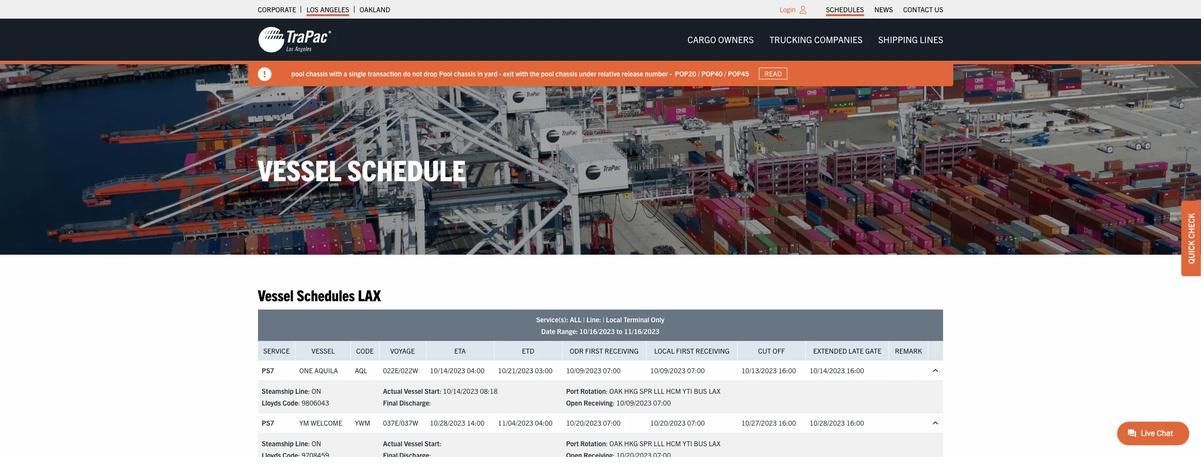 Task type: locate. For each thing, give the bounding box(es) containing it.
0 horizontal spatial first
[[586, 346, 604, 355]]

spr inside 'port rotation : oak hkg spr lll hcm yti bus lax open receiving : 10/09/2023 07:00'
[[640, 386, 653, 395]]

0 horizontal spatial local
[[606, 315, 622, 324]]

10/20/2023
[[566, 419, 602, 427], [651, 419, 686, 427]]

10/09/2023 07:00 down local first receiving
[[651, 366, 705, 375]]

10/14/2023 down eta
[[430, 366, 466, 375]]

quick
[[1187, 240, 1197, 264]]

1 horizontal spatial 10/28/2023
[[810, 419, 845, 427]]

0 horizontal spatial 10/28/2023
[[430, 419, 466, 427]]

code up aql
[[356, 346, 374, 355]]

1 line from the top
[[295, 386, 308, 395]]

yard
[[484, 69, 498, 78]]

1 | from the left
[[584, 315, 585, 324]]

1 actual from the top
[[383, 386, 403, 395]]

- left exit on the left top
[[499, 69, 501, 78]]

2 bus from the top
[[694, 439, 708, 448]]

1 horizontal spatial first
[[677, 346, 695, 355]]

hcm
[[666, 386, 681, 395], [666, 439, 681, 448]]

shipping lines
[[879, 34, 944, 45]]

receiving inside 'port rotation : oak hkg spr lll hcm yti bus lax open receiving : 10/09/2023 07:00'
[[584, 398, 613, 407]]

0 horizontal spatial 10/20/2023
[[566, 419, 602, 427]]

start down 10/28/2023 14:00
[[425, 439, 440, 448]]

0 vertical spatial lll
[[654, 386, 665, 395]]

2 line from the top
[[295, 439, 308, 448]]

-
[[499, 69, 501, 78], [670, 69, 672, 78]]

relative
[[598, 69, 620, 78]]

pool right solid image in the top left of the page
[[291, 69, 304, 78]]

10/09/2023 07:00
[[566, 366, 621, 375], [651, 366, 705, 375]]

1 vertical spatial code
[[283, 398, 298, 407]]

10/09/2023 07:00 down odr first receiving
[[566, 366, 621, 375]]

1 vertical spatial start
[[425, 439, 440, 448]]

with left a
[[329, 69, 342, 78]]

light image
[[800, 6, 807, 14]]

0 vertical spatial code
[[356, 346, 374, 355]]

line inside steamship line : on lloyds code : 9806043
[[295, 386, 308, 395]]

0 vertical spatial steamship
[[262, 386, 294, 395]]

line for steamship line : on
[[295, 439, 308, 448]]

1 - from the left
[[499, 69, 501, 78]]

welcome
[[311, 419, 343, 427]]

1 with from the left
[[329, 69, 342, 78]]

1 ps7 from the top
[[262, 366, 274, 375]]

on for steamship line : on
[[312, 439, 321, 448]]

start up discharge
[[425, 386, 440, 395]]

1 horizontal spatial with
[[516, 69, 528, 78]]

owners
[[719, 34, 754, 45]]

2 hcm from the top
[[666, 439, 681, 448]]

11/16/2023
[[624, 327, 660, 336]]

bus for port rotation : oak hkg spr lll hcm yti bus lax open receiving : 10/09/2023 07:00
[[694, 386, 708, 395]]

first
[[586, 346, 604, 355], [677, 346, 695, 355]]

chassis left in on the left of the page
[[454, 69, 476, 78]]

actual down 037e/037w
[[383, 439, 403, 448]]

1 horizontal spatial |
[[603, 315, 605, 324]]

0 vertical spatial bus
[[694, 386, 708, 395]]

3 chassis from the left
[[556, 69, 578, 78]]

1 vertical spatial bus
[[694, 439, 708, 448]]

ps7 down the service
[[262, 366, 274, 375]]

1 vertical spatial local
[[655, 346, 675, 355]]

1 horizontal spatial schedules
[[827, 5, 865, 14]]

2 spr from the top
[[640, 439, 653, 448]]

| right all
[[584, 315, 585, 324]]

0 vertical spatial actual
[[383, 386, 403, 395]]

1 hcm from the top
[[666, 386, 681, 395]]

0 horizontal spatial pool
[[291, 69, 304, 78]]

2 10/20/2023 07:00 from the left
[[651, 419, 705, 427]]

1 hkg from the top
[[625, 386, 638, 395]]

10/09/2023 down odr
[[566, 366, 602, 375]]

steamship line : on lloyds code : 9806043
[[262, 386, 329, 407]]

menu bar containing cargo owners
[[680, 30, 952, 50]]

0 vertical spatial spr
[[640, 386, 653, 395]]

0 vertical spatial on
[[312, 386, 321, 395]]

1 vertical spatial spr
[[640, 439, 653, 448]]

0 vertical spatial local
[[606, 315, 622, 324]]

10/14/2023
[[430, 366, 466, 375], [810, 366, 845, 375], [443, 386, 479, 395]]

10/14/2023 down extended at the right bottom of the page
[[810, 366, 845, 375]]

local up 'to'
[[606, 315, 622, 324]]

1 rotation from the top
[[581, 386, 606, 395]]

2 oak from the top
[[610, 439, 623, 448]]

steamship up lloyds
[[262, 386, 294, 395]]

menu bar
[[821, 2, 949, 16], [680, 30, 952, 50]]

extended
[[814, 346, 848, 355]]

line for steamship line : on lloyds code : 9806043
[[295, 386, 308, 395]]

11/04/2023 04:00
[[498, 419, 553, 427]]

1 horizontal spatial 10/09/2023 07:00
[[651, 366, 705, 375]]

1 horizontal spatial 04:00
[[535, 419, 553, 427]]

port inside 'port rotation : oak hkg spr lll hcm yti bus lax open receiving : 10/09/2023 07:00'
[[566, 386, 579, 395]]

/ left pop45
[[724, 69, 726, 78]]

odr
[[570, 346, 584, 355]]

1 start from the top
[[425, 386, 440, 395]]

1 horizontal spatial 10/20/2023
[[651, 419, 686, 427]]

1 vertical spatial hcm
[[666, 439, 681, 448]]

1 horizontal spatial /
[[724, 69, 726, 78]]

the
[[530, 69, 539, 78]]

vessel for vessel schedule
[[258, 151, 342, 187]]

10/20/2023 07:00
[[566, 419, 621, 427], [651, 419, 705, 427]]

0 vertical spatial 04:00
[[467, 366, 485, 375]]

ywm
[[355, 419, 370, 427]]

1 vertical spatial rotation
[[581, 439, 606, 448]]

2 10/28/2023 from the left
[[810, 419, 845, 427]]

1 horizontal spatial 10/20/2023 07:00
[[651, 419, 705, 427]]

pop20
[[675, 69, 696, 78]]

10/09/2023 inside 'port rotation : oak hkg spr lll hcm yti bus lax open receiving : 10/09/2023 07:00'
[[617, 398, 652, 407]]

los
[[307, 5, 319, 14]]

vessel for vessel schedules lax
[[258, 285, 294, 304]]

2 first from the left
[[677, 346, 695, 355]]

1 10/20/2023 07:00 from the left
[[566, 419, 621, 427]]

rotation down open
[[581, 439, 606, 448]]

04:00
[[467, 366, 485, 375], [535, 419, 553, 427]]

1 yti from the top
[[683, 386, 693, 395]]

transaction
[[368, 69, 402, 78]]

0 vertical spatial ps7
[[262, 366, 274, 375]]

hkg for port rotation : oak hkg spr lll hcm yti bus lax
[[625, 439, 638, 448]]

0 horizontal spatial 10/20/2023 07:00
[[566, 419, 621, 427]]

rotation for port rotation : oak hkg spr lll hcm yti bus lax open receiving : 10/09/2023 07:00
[[581, 386, 606, 395]]

corporate link
[[258, 2, 296, 16]]

line up 9806043
[[295, 386, 308, 395]]

spr for port rotation : oak hkg spr lll hcm yti bus lax
[[640, 439, 653, 448]]

port up open
[[566, 386, 579, 395]]

vessel inside actual vessel start : 10/14/2023 08:18 final discharge :
[[404, 386, 423, 395]]

pop45
[[728, 69, 749, 78]]

chassis left a
[[306, 69, 328, 78]]

los angeles image
[[258, 26, 331, 53]]

do
[[403, 69, 411, 78]]

line
[[295, 386, 308, 395], [295, 439, 308, 448]]

hcm inside 'port rotation : oak hkg spr lll hcm yti bus lax open receiving : 10/09/2023 07:00'
[[666, 386, 681, 395]]

steamship down lloyds
[[262, 439, 294, 448]]

on inside steamship line : on lloyds code : 9806043
[[312, 386, 321, 395]]

16:00
[[779, 366, 797, 375], [847, 366, 865, 375], [779, 419, 797, 427], [847, 419, 865, 427]]

menu bar down light image
[[680, 30, 952, 50]]

1 vertical spatial ps7
[[262, 419, 274, 427]]

10/14/2023 for 10/14/2023 04:00
[[430, 366, 466, 375]]

1 horizontal spatial pool
[[541, 69, 554, 78]]

1 10/28/2023 from the left
[[430, 419, 466, 427]]

1 chassis from the left
[[306, 69, 328, 78]]

1 spr from the top
[[640, 386, 653, 395]]

rotation up open
[[581, 386, 606, 395]]

2 rotation from the top
[[581, 439, 606, 448]]

on down ym welcome
[[312, 439, 321, 448]]

schedules
[[827, 5, 865, 14], [297, 285, 355, 304]]

037e/037w
[[383, 419, 418, 427]]

0 horizontal spatial chassis
[[306, 69, 328, 78]]

steamship
[[262, 386, 294, 395], [262, 439, 294, 448]]

10/09/2023 up port rotation : oak hkg spr lll hcm yti bus lax
[[617, 398, 652, 407]]

1 vertical spatial actual
[[383, 439, 403, 448]]

1 lll from the top
[[654, 386, 665, 395]]

pool right the
[[541, 69, 554, 78]]

ps7
[[262, 366, 274, 375], [262, 419, 274, 427]]

on
[[312, 386, 321, 395], [312, 439, 321, 448]]

2 / from the left
[[724, 69, 726, 78]]

actual inside actual vessel start : 10/14/2023 08:18 final discharge :
[[383, 386, 403, 395]]

ps7 down lloyds
[[262, 419, 274, 427]]

1 first from the left
[[586, 346, 604, 355]]

0 horizontal spatial with
[[329, 69, 342, 78]]

0 vertical spatial start
[[425, 386, 440, 395]]

10/20/2023 07:00 down open
[[566, 419, 621, 427]]

ym
[[299, 419, 309, 427]]

lloyds
[[262, 398, 281, 407]]

oak inside 'port rotation : oak hkg spr lll hcm yti bus lax open receiving : 10/09/2023 07:00'
[[610, 386, 623, 395]]

to
[[617, 327, 623, 336]]

0 horizontal spatial code
[[283, 398, 298, 407]]

off
[[773, 346, 786, 355]]

etd
[[522, 346, 535, 355]]

0 vertical spatial line
[[295, 386, 308, 395]]

vessel for vessel
[[312, 346, 335, 355]]

0 horizontal spatial /
[[698, 69, 700, 78]]

local
[[606, 315, 622, 324], [655, 346, 675, 355]]

07:00
[[603, 366, 621, 375], [688, 366, 705, 375], [654, 398, 671, 407], [603, 419, 621, 427], [688, 419, 705, 427]]

0 vertical spatial port
[[566, 386, 579, 395]]

port down open
[[566, 439, 579, 448]]

rotation inside 'port rotation : oak hkg spr lll hcm yti bus lax open receiving : 10/09/2023 07:00'
[[581, 386, 606, 395]]

0 horizontal spatial -
[[499, 69, 501, 78]]

0 horizontal spatial 10/09/2023 07:00
[[566, 366, 621, 375]]

1 vertical spatial lll
[[654, 439, 665, 448]]

oak for port rotation : oak hkg spr lll hcm yti bus lax open receiving : 10/09/2023 07:00
[[610, 386, 623, 395]]

read
[[765, 69, 782, 78]]

2 ps7 from the top
[[262, 419, 274, 427]]

aquila
[[315, 366, 338, 375]]

1 vertical spatial lax
[[709, 386, 721, 395]]

0 horizontal spatial 04:00
[[467, 366, 485, 375]]

receiving for local first receiving
[[696, 346, 730, 355]]

1 vertical spatial schedules
[[297, 285, 355, 304]]

0 vertical spatial yti
[[683, 386, 693, 395]]

cargo owners
[[688, 34, 754, 45]]

0 horizontal spatial |
[[584, 315, 585, 324]]

trucking companies link
[[762, 30, 871, 50]]

hkg inside 'port rotation : oak hkg spr lll hcm yti bus lax open receiving : 10/09/2023 07:00'
[[625, 386, 638, 395]]

actual up final
[[383, 386, 403, 395]]

| right line:
[[603, 315, 605, 324]]

9806043
[[302, 398, 329, 407]]

0 vertical spatial hcm
[[666, 386, 681, 395]]

/ left pop40
[[698, 69, 700, 78]]

1 vertical spatial steamship
[[262, 439, 294, 448]]

1 vertical spatial menu bar
[[680, 30, 952, 50]]

1 vertical spatial port
[[566, 439, 579, 448]]

1 vertical spatial oak
[[610, 439, 623, 448]]

1 bus from the top
[[694, 386, 708, 395]]

1 horizontal spatial -
[[670, 69, 672, 78]]

steamship inside steamship line : on lloyds code : 9806043
[[262, 386, 294, 395]]

2 hkg from the top
[[625, 439, 638, 448]]

port for port rotation : oak hkg spr lll hcm yti bus lax
[[566, 439, 579, 448]]

hkg down odr first receiving
[[625, 386, 638, 395]]

0 vertical spatial rotation
[[581, 386, 606, 395]]

local down 11/16/2023
[[655, 346, 675, 355]]

lax for port rotation : oak hkg spr lll hcm yti bus lax open receiving : 10/09/2023 07:00
[[709, 386, 721, 395]]

receiving
[[605, 346, 639, 355], [696, 346, 730, 355], [584, 398, 613, 407]]

lax inside 'port rotation : oak hkg spr lll hcm yti bus lax open receiving : 10/09/2023 07:00'
[[709, 386, 721, 395]]

16:00 for 10/27/2023 16:00
[[779, 419, 797, 427]]

yti inside 'port rotation : oak hkg spr lll hcm yti bus lax open receiving : 10/09/2023 07:00'
[[683, 386, 693, 395]]

shipping
[[879, 34, 918, 45]]

trucking companies
[[770, 34, 863, 45]]

lll inside 'port rotation : oak hkg spr lll hcm yti bus lax open receiving : 10/09/2023 07:00'
[[654, 386, 665, 395]]

1 steamship from the top
[[262, 386, 294, 395]]

menu bar up shipping
[[821, 2, 949, 16]]

04:00 right 11/04/2023
[[535, 419, 553, 427]]

schedules link
[[827, 2, 865, 16]]

chassis
[[306, 69, 328, 78], [454, 69, 476, 78], [556, 69, 578, 78]]

/
[[698, 69, 700, 78], [724, 69, 726, 78]]

2 horizontal spatial chassis
[[556, 69, 578, 78]]

hkg
[[625, 386, 638, 395], [625, 439, 638, 448]]

2 chassis from the left
[[454, 69, 476, 78]]

chassis left under
[[556, 69, 578, 78]]

terminal
[[624, 315, 650, 324]]

bus
[[694, 386, 708, 395], [694, 439, 708, 448]]

0 vertical spatial schedules
[[827, 5, 865, 14]]

eta
[[455, 346, 466, 355]]

10/13/2023 16:00
[[742, 366, 797, 375]]

yti for port rotation : oak hkg spr lll hcm yti bus lax open receiving : 10/09/2023 07:00
[[683, 386, 693, 395]]

1 vertical spatial hkg
[[625, 439, 638, 448]]

bus inside 'port rotation : oak hkg spr lll hcm yti bus lax open receiving : 10/09/2023 07:00'
[[694, 386, 708, 395]]

0 vertical spatial hkg
[[625, 386, 638, 395]]

10/28/2023 for 10/28/2023 16:00
[[810, 419, 845, 427]]

pop40
[[702, 69, 723, 78]]

2 10/20/2023 from the left
[[651, 419, 686, 427]]

hkg down 'port rotation : oak hkg spr lll hcm yti bus lax open receiving : 10/09/2023 07:00'
[[625, 439, 638, 448]]

1 horizontal spatial code
[[356, 346, 374, 355]]

1 vertical spatial line
[[295, 439, 308, 448]]

banner containing cargo owners
[[0, 19, 1202, 86]]

one aquila
[[299, 366, 338, 375]]

exit
[[503, 69, 514, 78]]

1 vertical spatial on
[[312, 439, 321, 448]]

line down ym
[[295, 439, 308, 448]]

2 steamship from the top
[[262, 439, 294, 448]]

2 lll from the top
[[654, 439, 665, 448]]

1 vertical spatial yti
[[683, 439, 693, 448]]

with left the
[[516, 69, 528, 78]]

10/13/2023
[[742, 366, 777, 375]]

release
[[622, 69, 643, 78]]

banner
[[0, 19, 1202, 86]]

- right number
[[670, 69, 672, 78]]

on up 9806043
[[312, 386, 321, 395]]

1 port from the top
[[566, 386, 579, 395]]

0 vertical spatial menu bar
[[821, 2, 949, 16]]

2 on from the top
[[312, 439, 321, 448]]

10/20/2023 07:00 up port rotation : oak hkg spr lll hcm yti bus lax
[[651, 419, 705, 427]]

1 oak from the top
[[610, 386, 623, 395]]

0 vertical spatial oak
[[610, 386, 623, 395]]

2 yti from the top
[[683, 439, 693, 448]]

1 on from the top
[[312, 386, 321, 395]]

|
[[584, 315, 585, 324], [603, 315, 605, 324]]

10/20/2023 down open
[[566, 419, 602, 427]]

2 10/09/2023 07:00 from the left
[[651, 366, 705, 375]]

2 port from the top
[[566, 439, 579, 448]]

code right lloyds
[[283, 398, 298, 407]]

start for actual vessel start :
[[425, 439, 440, 448]]

ym welcome
[[299, 419, 343, 427]]

1 horizontal spatial chassis
[[454, 69, 476, 78]]

vessel schedule
[[258, 151, 466, 187]]

2 start from the top
[[425, 439, 440, 448]]

04:00 up 08:18
[[467, 366, 485, 375]]

10/14/2023 inside actual vessel start : 10/14/2023 08:18 final discharge :
[[443, 386, 479, 395]]

actual
[[383, 386, 403, 395], [383, 439, 403, 448]]

10/14/2023 down 10/14/2023 04:00
[[443, 386, 479, 395]]

us
[[935, 5, 944, 14]]

2 actual from the top
[[383, 439, 403, 448]]

1 vertical spatial 04:00
[[535, 419, 553, 427]]

2 pool from the left
[[541, 69, 554, 78]]

port
[[566, 386, 579, 395], [566, 439, 579, 448]]

hcm for port rotation : oak hkg spr lll hcm yti bus lax
[[666, 439, 681, 448]]

start inside actual vessel start : 10/14/2023 08:18 final discharge :
[[425, 386, 440, 395]]

corporate
[[258, 5, 296, 14]]

menu bar containing schedules
[[821, 2, 949, 16]]

2 vertical spatial lax
[[709, 439, 721, 448]]

hcm for port rotation : oak hkg spr lll hcm yti bus lax open receiving : 10/09/2023 07:00
[[666, 386, 681, 395]]

pool
[[439, 69, 452, 78]]

1 10/09/2023 07:00 from the left
[[566, 366, 621, 375]]

10/20/2023 up port rotation : oak hkg spr lll hcm yti bus lax
[[651, 419, 686, 427]]



Task type: describe. For each thing, give the bounding box(es) containing it.
oakland
[[360, 5, 390, 14]]

1 horizontal spatial local
[[655, 346, 675, 355]]

04:00 for 11/04/2023 04:00
[[535, 419, 553, 427]]

10/09/2023 down local first receiving
[[651, 366, 686, 375]]

actual vessel start : 10/14/2023 08:18 final discharge :
[[383, 386, 498, 407]]

late
[[849, 346, 864, 355]]

number
[[645, 69, 668, 78]]

schedules inside menu bar
[[827, 5, 865, 14]]

actual for actual vessel start :
[[383, 439, 403, 448]]

local inside service(s): all | line: | local terminal only date range: 10/16/2023 to 11/16/2023
[[606, 315, 622, 324]]

10/28/2023 16:00
[[810, 419, 865, 427]]

angeles
[[320, 5, 349, 14]]

contact
[[904, 5, 933, 14]]

2 | from the left
[[603, 315, 605, 324]]

08:18
[[480, 386, 498, 395]]

not
[[412, 69, 422, 78]]

remark
[[895, 346, 923, 355]]

contact us link
[[904, 2, 944, 16]]

line:
[[587, 315, 601, 324]]

discharge
[[399, 398, 429, 407]]

one
[[299, 366, 313, 375]]

code inside steamship line : on lloyds code : 9806043
[[283, 398, 298, 407]]

single
[[349, 69, 366, 78]]

16:00 for 10/28/2023 16:00
[[847, 419, 865, 427]]

aql
[[355, 366, 367, 375]]

lines
[[920, 34, 944, 45]]

extended late gate
[[814, 346, 882, 355]]

steamship for steamship line : on lloyds code : 9806043
[[262, 386, 294, 395]]

in
[[477, 69, 483, 78]]

ps7 for ym welcome
[[262, 419, 274, 427]]

login link
[[780, 5, 796, 14]]

cargo
[[688, 34, 717, 45]]

cut
[[759, 346, 772, 355]]

read link
[[759, 68, 788, 79]]

pool chassis with a single transaction  do not drop pool chassis in yard -  exit with the pool chassis under relative release number -  pop20 / pop40 / pop45
[[291, 69, 749, 78]]

news
[[875, 5, 894, 14]]

under
[[579, 69, 597, 78]]

local first receiving
[[655, 346, 730, 355]]

service(s):
[[537, 315, 569, 324]]

16:00 for 10/14/2023 16:00
[[847, 366, 865, 375]]

first for odr
[[586, 346, 604, 355]]

07:00 inside 'port rotation : oak hkg spr lll hcm yti bus lax open receiving : 10/09/2023 07:00'
[[654, 398, 671, 407]]

10/28/2023 14:00
[[430, 419, 485, 427]]

oak for port rotation : oak hkg spr lll hcm yti bus lax
[[610, 439, 623, 448]]

10/28/2023 for 10/28/2023 14:00
[[430, 419, 466, 427]]

14:00
[[467, 419, 485, 427]]

service
[[263, 346, 290, 355]]

11/04/2023
[[498, 419, 534, 427]]

contact us
[[904, 5, 944, 14]]

actual for actual vessel start : 10/14/2023 08:18 final discharge :
[[383, 386, 403, 395]]

1 pool from the left
[[291, 69, 304, 78]]

only
[[651, 315, 665, 324]]

10/14/2023 16:00
[[810, 366, 865, 375]]

lll for port rotation : oak hkg spr lll hcm yti bus lax open receiving : 10/09/2023 07:00
[[654, 386, 665, 395]]

1 10/20/2023 from the left
[[566, 419, 602, 427]]

steamship for steamship line : on
[[262, 439, 294, 448]]

voyage
[[390, 346, 415, 355]]

10/14/2023 04:00
[[430, 366, 485, 375]]

steamship line : on
[[262, 439, 321, 448]]

start for actual vessel start : 10/14/2023 08:18 final discharge :
[[425, 386, 440, 395]]

receiving for odr first receiving
[[605, 346, 639, 355]]

on for steamship line : on lloyds code : 9806043
[[312, 386, 321, 395]]

a
[[344, 69, 347, 78]]

03:00
[[535, 366, 553, 375]]

04:00 for 10/14/2023 04:00
[[467, 366, 485, 375]]

quick check
[[1187, 213, 1197, 264]]

lll for port rotation : oak hkg spr lll hcm yti bus lax
[[654, 439, 665, 448]]

10/27/2023 16:00
[[742, 419, 797, 427]]

gate
[[866, 346, 882, 355]]

10/21/2023 03:00
[[498, 366, 553, 375]]

2 with from the left
[[516, 69, 528, 78]]

16:00 for 10/13/2023 16:00
[[779, 366, 797, 375]]

all
[[570, 315, 582, 324]]

ps7 for one aquila
[[262, 366, 274, 375]]

schedule
[[348, 151, 466, 187]]

2 - from the left
[[670, 69, 672, 78]]

0 vertical spatial lax
[[358, 285, 381, 304]]

rotation for port rotation : oak hkg spr lll hcm yti bus lax
[[581, 439, 606, 448]]

port rotation : oak hkg spr lll hcm yti bus lax
[[566, 439, 721, 448]]

port for port rotation : oak hkg spr lll hcm yti bus lax open receiving : 10/09/2023 07:00
[[566, 386, 579, 395]]

menu bar inside banner
[[680, 30, 952, 50]]

oakland link
[[360, 2, 390, 16]]

10/21/2023
[[498, 366, 534, 375]]

hkg for port rotation : oak hkg spr lll hcm yti bus lax open receiving : 10/09/2023 07:00
[[625, 386, 638, 395]]

0 horizontal spatial schedules
[[297, 285, 355, 304]]

actual vessel start :
[[383, 439, 442, 448]]

022e/022w
[[383, 366, 418, 375]]

10/14/2023 for 10/14/2023 16:00
[[810, 366, 845, 375]]

bus for port rotation : oak hkg spr lll hcm yti bus lax
[[694, 439, 708, 448]]

los angeles
[[307, 5, 349, 14]]

lax for port rotation : oak hkg spr lll hcm yti bus lax
[[709, 439, 721, 448]]

vessel schedules lax
[[258, 285, 381, 304]]

service(s): all | line: | local terminal only date range: 10/16/2023 to 11/16/2023
[[537, 315, 665, 336]]

range:
[[557, 327, 578, 336]]

first for local
[[677, 346, 695, 355]]

login
[[780, 5, 796, 14]]

los angeles link
[[307, 2, 349, 16]]

1 / from the left
[[698, 69, 700, 78]]

news link
[[875, 2, 894, 16]]

yti for port rotation : oak hkg spr lll hcm yti bus lax
[[683, 439, 693, 448]]

odr first receiving
[[570, 346, 639, 355]]

10/27/2023
[[742, 419, 777, 427]]

spr for port rotation : oak hkg spr lll hcm yti bus lax open receiving : 10/09/2023 07:00
[[640, 386, 653, 395]]

open
[[566, 398, 582, 407]]

quick check link
[[1182, 201, 1202, 276]]

solid image
[[258, 68, 272, 81]]

10/16/2023
[[580, 327, 615, 336]]

check
[[1187, 213, 1197, 238]]



Task type: vqa. For each thing, say whether or not it's contained in the screenshot.
Harry
no



